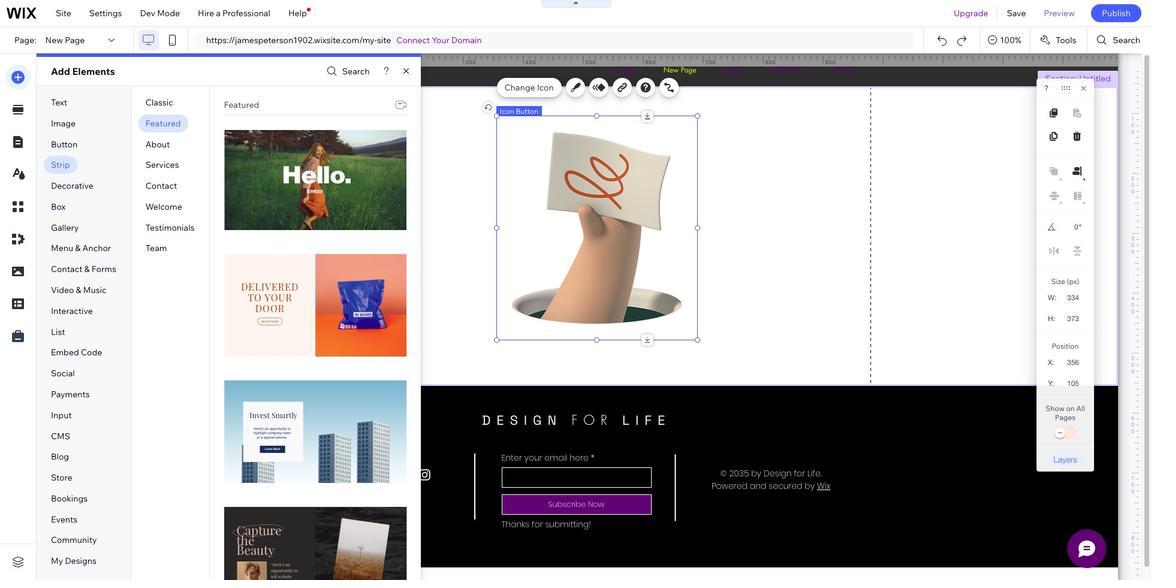 Task type: describe. For each thing, give the bounding box(es) containing it.
community
[[51, 535, 97, 546]]

& for video
[[76, 285, 81, 296]]

menu
[[51, 243, 73, 254]]

forms
[[92, 264, 116, 275]]

untitled
[[1080, 73, 1111, 84]]

team
[[146, 243, 167, 254]]

(px)
[[1067, 277, 1080, 286]]

domain
[[451, 35, 482, 46]]

preview
[[1044, 8, 1075, 19]]

page
[[65, 35, 85, 46]]

1 horizontal spatial button
[[516, 107, 539, 116]]

menu & anchor
[[51, 243, 111, 254]]

payments
[[51, 389, 90, 400]]

900
[[826, 59, 836, 65]]

show
[[1046, 404, 1065, 413]]

list
[[51, 327, 65, 337]]

show on all pages
[[1046, 404, 1085, 422]]

700
[[706, 59, 716, 65]]

100% button
[[981, 27, 1030, 53]]

tools button
[[1031, 27, 1087, 53]]

contact for contact
[[146, 181, 177, 191]]

testimonials
[[146, 222, 195, 233]]

publish button
[[1091, 4, 1142, 22]]

400
[[526, 59, 536, 65]]

0 horizontal spatial icon
[[500, 107, 514, 116]]

0 vertical spatial search button
[[1088, 27, 1151, 53]]

size
[[1052, 277, 1066, 286]]

0 horizontal spatial search
[[342, 66, 370, 77]]

upgrade
[[954, 8, 989, 19]]

800
[[766, 59, 776, 65]]

hire
[[198, 8, 214, 19]]

position
[[1052, 342, 1079, 351]]

°
[[1079, 223, 1082, 231]]

my designs
[[51, 556, 97, 567]]

input
[[51, 410, 72, 421]]

connect
[[397, 35, 430, 46]]

gallery
[[51, 222, 79, 233]]

600
[[646, 59, 656, 65]]

store
[[51, 473, 72, 483]]

hire a professional
[[198, 8, 270, 19]]

settings
[[89, 8, 122, 19]]

1 vertical spatial featured
[[146, 118, 181, 129]]

video
[[51, 285, 74, 296]]

all
[[1077, 404, 1085, 413]]

pages
[[1055, 413, 1076, 422]]

& for menu
[[75, 243, 81, 254]]

embed
[[51, 347, 79, 358]]

interactive
[[51, 306, 93, 317]]

dev
[[140, 8, 155, 19]]

site
[[377, 35, 391, 46]]

help
[[288, 8, 307, 19]]

site
[[56, 8, 71, 19]]

1 vertical spatial button
[[51, 139, 78, 150]]

& for contact
[[84, 264, 90, 275]]

500
[[586, 59, 596, 65]]

blog
[[51, 452, 69, 463]]

publish
[[1102, 8, 1131, 19]]

professional
[[223, 8, 270, 19]]

about
[[146, 139, 170, 150]]

video & music
[[51, 285, 106, 296]]

300
[[466, 59, 476, 65]]

strip
[[51, 160, 70, 171]]

0 horizontal spatial search button
[[324, 63, 370, 80]]



Task type: locate. For each thing, give the bounding box(es) containing it.
x:
[[1048, 359, 1055, 367]]

1 vertical spatial search button
[[324, 63, 370, 80]]

dev mode
[[140, 8, 180, 19]]

preview button
[[1035, 0, 1084, 26]]

None text field
[[1063, 219, 1079, 235], [1061, 290, 1084, 306], [1060, 375, 1084, 392], [1063, 219, 1079, 235], [1061, 290, 1084, 306], [1060, 375, 1084, 392]]

contact & forms
[[51, 264, 116, 275]]

contact up video
[[51, 264, 82, 275]]

save
[[1007, 8, 1026, 19]]

box
[[51, 201, 66, 212]]

anchor
[[82, 243, 111, 254]]

0 vertical spatial icon
[[537, 82, 554, 93]]

services
[[146, 160, 179, 171]]

events
[[51, 514, 78, 525]]

your
[[432, 35, 450, 46]]

0 vertical spatial featured
[[224, 100, 259, 110]]

change
[[505, 82, 535, 93]]

search down the publish button
[[1113, 35, 1141, 46]]

1 vertical spatial contact
[[51, 264, 82, 275]]

? button
[[1045, 84, 1049, 92]]

bookings
[[51, 493, 88, 504]]

cms
[[51, 431, 70, 442]]

welcome
[[146, 201, 182, 212]]

music
[[83, 285, 106, 296]]

contact
[[146, 181, 177, 191], [51, 264, 82, 275]]

& left forms
[[84, 264, 90, 275]]

save button
[[998, 0, 1035, 26]]

& right menu
[[75, 243, 81, 254]]

change icon
[[505, 82, 554, 93]]

1 horizontal spatial featured
[[224, 100, 259, 110]]

None text field
[[1061, 311, 1084, 327], [1061, 354, 1084, 371], [1061, 311, 1084, 327], [1061, 354, 1084, 371]]

0 horizontal spatial featured
[[146, 118, 181, 129]]

2 vertical spatial &
[[76, 285, 81, 296]]

w:
[[1048, 294, 1057, 302]]

& right video
[[76, 285, 81, 296]]

icon
[[537, 82, 554, 93], [500, 107, 514, 116]]

tools
[[1056, 35, 1077, 46]]

0 vertical spatial button
[[516, 107, 539, 116]]

size (px)
[[1052, 277, 1080, 286]]

search button down https://jamespeterson1902.wixsite.com/my-site connect your domain
[[324, 63, 370, 80]]

icon button
[[500, 107, 539, 116]]

code
[[81, 347, 102, 358]]

1 vertical spatial icon
[[500, 107, 514, 116]]

1 horizontal spatial contact
[[146, 181, 177, 191]]

0 horizontal spatial contact
[[51, 264, 82, 275]]

1 horizontal spatial icon
[[537, 82, 554, 93]]

search button down the publish button
[[1088, 27, 1151, 53]]

classic
[[146, 97, 173, 108]]

layers
[[1054, 455, 1078, 465]]

social
[[51, 368, 75, 379]]

1 horizontal spatial search button
[[1088, 27, 1151, 53]]

contact for contact & forms
[[51, 264, 82, 275]]

100%
[[1000, 35, 1022, 46]]

https://jamespeterson1902.wixsite.com/my-
[[206, 35, 377, 46]]

y:
[[1048, 380, 1054, 388]]

layers button
[[1046, 453, 1085, 466]]

on
[[1067, 404, 1075, 413]]

mode
[[157, 8, 180, 19]]

switch
[[1054, 425, 1078, 442]]

new
[[45, 35, 63, 46]]

https://jamespeterson1902.wixsite.com/my-site connect your domain
[[206, 35, 482, 46]]

a
[[216, 8, 221, 19]]

&
[[75, 243, 81, 254], [84, 264, 90, 275], [76, 285, 81, 296]]

section:
[[1046, 73, 1078, 84]]

text
[[51, 97, 67, 108]]

button down change icon on the top of page
[[516, 107, 539, 116]]

0 vertical spatial contact
[[146, 181, 177, 191]]

add elements
[[51, 65, 115, 77]]

icon down change
[[500, 107, 514, 116]]

0 vertical spatial search
[[1113, 35, 1141, 46]]

add
[[51, 65, 70, 77]]

1 horizontal spatial search
[[1113, 35, 1141, 46]]

0 vertical spatial &
[[75, 243, 81, 254]]

0 horizontal spatial button
[[51, 139, 78, 150]]

designs
[[65, 556, 97, 567]]

search
[[1113, 35, 1141, 46], [342, 66, 370, 77]]

1 vertical spatial search
[[342, 66, 370, 77]]

h:
[[1048, 315, 1055, 323]]

button down image
[[51, 139, 78, 150]]

decorative
[[51, 181, 93, 191]]

elements
[[72, 65, 115, 77]]

search down https://jamespeterson1902.wixsite.com/my-site connect your domain
[[342, 66, 370, 77]]

search button
[[1088, 27, 1151, 53], [324, 63, 370, 80]]

icon right change
[[537, 82, 554, 93]]

embed code
[[51, 347, 102, 358]]

image
[[51, 118, 76, 129]]

1 vertical spatial &
[[84, 264, 90, 275]]

section: untitled
[[1046, 73, 1111, 84]]

my
[[51, 556, 63, 567]]

contact down services
[[146, 181, 177, 191]]

featured
[[224, 100, 259, 110], [146, 118, 181, 129]]

?
[[1045, 84, 1049, 92]]

new page
[[45, 35, 85, 46]]



Task type: vqa. For each thing, say whether or not it's contained in the screenshot.
50% in the top of the page
no



